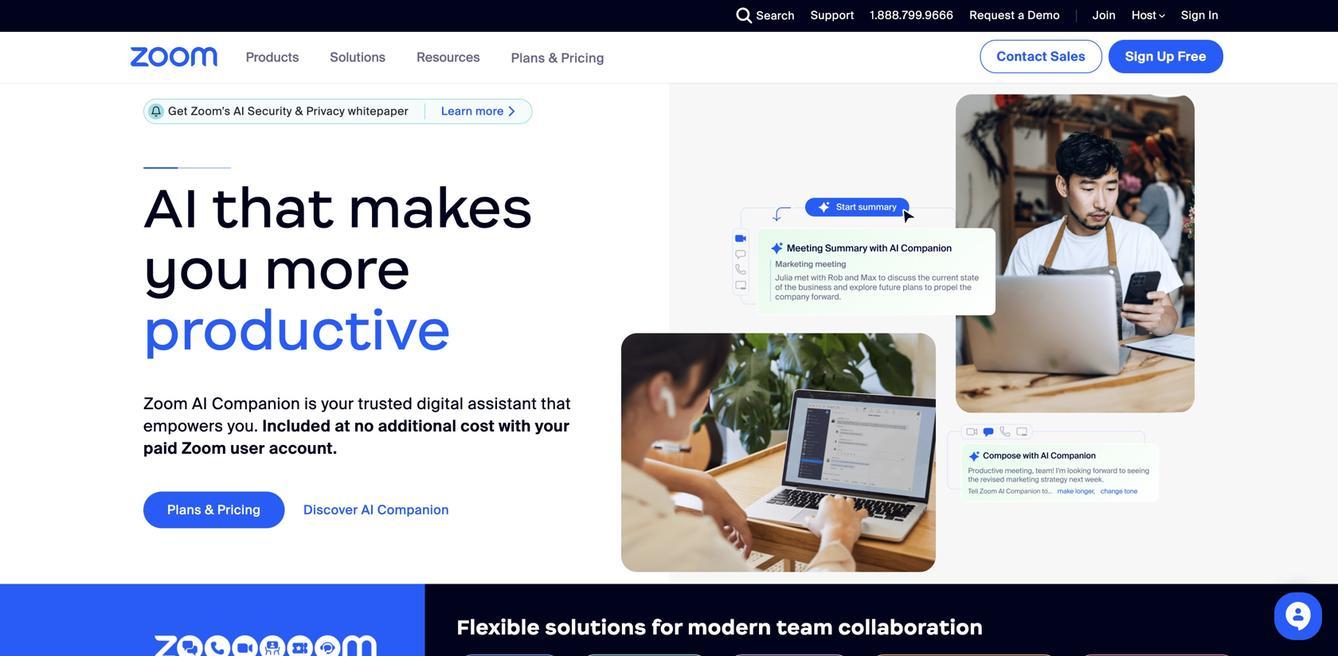 Task type: locate. For each thing, give the bounding box(es) containing it.
0 vertical spatial that
[[212, 173, 334, 243]]

ai inside discover ai companion link
[[361, 502, 374, 519]]

contact
[[997, 48, 1048, 65]]

join link
[[1081, 0, 1120, 32], [1093, 8, 1116, 23]]

free
[[1178, 48, 1207, 65]]

resources button
[[417, 32, 487, 83]]

sign inside button
[[1126, 48, 1154, 65]]

companion
[[212, 394, 300, 414], [377, 502, 449, 519]]

0 horizontal spatial plans & pricing
[[167, 502, 261, 519]]

0 vertical spatial pricing
[[561, 50, 605, 66]]

0 vertical spatial sign
[[1182, 8, 1206, 23]]

2 horizontal spatial &
[[549, 50, 558, 66]]

privacy
[[306, 104, 345, 119]]

0 horizontal spatial pricing
[[217, 502, 261, 519]]

plans & pricing link
[[511, 50, 605, 66], [511, 50, 605, 66], [143, 492, 285, 529]]

your up at
[[321, 394, 354, 414]]

a
[[1018, 8, 1025, 23]]

sales
[[1051, 48, 1086, 65]]

plans down paid
[[167, 502, 202, 519]]

pricing inside product information navigation
[[561, 50, 605, 66]]

zoom down empowers
[[182, 439, 226, 459]]

zoom interface icon image
[[681, 198, 996, 326], [947, 424, 1160, 503]]

sign left in on the right of the page
[[1182, 8, 1206, 23]]

1 horizontal spatial plans & pricing
[[511, 50, 605, 66]]

ai that makes you more
[[143, 173, 533, 304]]

plans up right image
[[511, 50, 545, 66]]

products button
[[246, 32, 306, 83]]

sign in link
[[1170, 0, 1227, 32], [1182, 8, 1219, 23]]

account.
[[269, 439, 337, 459]]

plans inside product information navigation
[[511, 50, 545, 66]]

no
[[355, 416, 374, 437]]

0 vertical spatial your
[[321, 394, 354, 414]]

1 vertical spatial pricing
[[217, 502, 261, 519]]

request
[[970, 8, 1015, 23]]

sign in
[[1182, 8, 1219, 23]]

request a demo link
[[958, 0, 1065, 32], [970, 8, 1061, 23]]

support link
[[799, 0, 859, 32], [811, 8, 855, 23]]

1 vertical spatial your
[[535, 416, 570, 437]]

user
[[230, 439, 265, 459]]

more
[[476, 104, 504, 119], [264, 234, 411, 304]]

main content
[[0, 32, 1339, 657]]

plans & pricing up right image
[[511, 50, 605, 66]]

zoom spaces tab
[[579, 655, 711, 657]]

ai
[[234, 104, 245, 119], [143, 173, 199, 243], [192, 394, 208, 414], [361, 502, 374, 519]]

0 vertical spatial zoom
[[143, 394, 188, 414]]

ai inside ai that makes you more
[[143, 173, 199, 243]]

more inside ai that makes you more
[[264, 234, 411, 304]]

banner
[[112, 32, 1227, 84]]

companion inside discover ai companion link
[[377, 502, 449, 519]]

1 horizontal spatial your
[[535, 416, 570, 437]]

modern
[[688, 615, 772, 641]]

solutions
[[545, 615, 647, 641]]

sign for sign in
[[1182, 8, 1206, 23]]

0 horizontal spatial sign
[[1126, 48, 1154, 65]]

up
[[1158, 48, 1175, 65]]

whitepaper
[[348, 104, 409, 119]]

1 vertical spatial &
[[295, 104, 303, 119]]

0 horizontal spatial your
[[321, 394, 354, 414]]

learn more
[[441, 104, 504, 119]]

1 vertical spatial plans
[[167, 502, 202, 519]]

zoom
[[143, 394, 188, 414], [182, 439, 226, 459]]

plans
[[511, 50, 545, 66], [167, 502, 202, 519]]

you
[[143, 234, 251, 304]]

that
[[212, 173, 334, 243], [541, 394, 571, 414]]

&
[[549, 50, 558, 66], [295, 104, 303, 119], [205, 502, 214, 519]]

contact sales link
[[980, 40, 1103, 73]]

companion for zoom
[[212, 394, 300, 414]]

main content containing ai that makes you more
[[0, 32, 1339, 657]]

zoom up empowers
[[143, 394, 188, 414]]

1.888.799.9666 button
[[859, 0, 958, 32], [871, 8, 954, 23]]

discover ai companion
[[304, 502, 449, 519]]

1 horizontal spatial pricing
[[561, 50, 605, 66]]

plans & pricing
[[511, 50, 605, 66], [167, 502, 261, 519]]

0 horizontal spatial companion
[[212, 394, 300, 414]]

team
[[777, 615, 834, 641]]

1 horizontal spatial that
[[541, 394, 571, 414]]

flexible solutions for modern team collaboration tab list
[[579, 655, 1238, 657]]

sign left "up"
[[1126, 48, 1154, 65]]

meetings navigation
[[977, 32, 1227, 76]]

plans & pricing inside product information navigation
[[511, 50, 605, 66]]

1 vertical spatial more
[[264, 234, 411, 304]]

pricing
[[561, 50, 605, 66], [217, 502, 261, 519]]

1 vertical spatial zoom
[[182, 439, 226, 459]]

2 vertical spatial &
[[205, 502, 214, 519]]

1 horizontal spatial companion
[[377, 502, 449, 519]]

solutions button
[[330, 32, 393, 83]]

with
[[499, 416, 531, 437]]

1 horizontal spatial more
[[476, 104, 504, 119]]

0 vertical spatial plans
[[511, 50, 545, 66]]

included
[[263, 416, 331, 437]]

1 horizontal spatial &
[[295, 104, 303, 119]]

zoom ai companion is your trusted digital assistant that empowers you.
[[143, 394, 571, 437]]

your inside zoom ai companion is your trusted digital assistant that empowers you.
[[321, 394, 354, 414]]

0 vertical spatial companion
[[212, 394, 300, 414]]

plans & pricing down user
[[167, 502, 261, 519]]

search
[[757, 8, 795, 23]]

1 vertical spatial plans & pricing
[[167, 502, 261, 519]]

1 horizontal spatial sign
[[1182, 8, 1206, 23]]

0 vertical spatial zoom interface icon image
[[681, 198, 996, 326]]

1 horizontal spatial plans
[[511, 50, 545, 66]]

0 horizontal spatial that
[[212, 173, 334, 243]]

pricing inside main content
[[217, 502, 261, 519]]

1 vertical spatial companion
[[377, 502, 449, 519]]

0 vertical spatial &
[[549, 50, 558, 66]]

for
[[652, 615, 683, 641]]

your right with
[[535, 416, 570, 437]]

0 vertical spatial plans & pricing
[[511, 50, 605, 66]]

zoom events tab
[[727, 655, 853, 657]]

0 horizontal spatial more
[[264, 234, 411, 304]]

join link left "host"
[[1081, 0, 1120, 32]]

discover
[[304, 502, 358, 519]]

sign
[[1182, 8, 1206, 23], [1126, 48, 1154, 65]]

your
[[321, 394, 354, 414], [535, 416, 570, 437]]

1 vertical spatial that
[[541, 394, 571, 414]]

included at no additional cost with your paid zoom user account.
[[143, 416, 570, 459]]

makes
[[348, 173, 533, 243]]

get zoom's ai security & privacy whitepaper
[[168, 104, 409, 119]]

1 vertical spatial sign
[[1126, 48, 1154, 65]]

companion inside zoom ai companion is your trusted digital assistant that empowers you.
[[212, 394, 300, 414]]

zoom inside included at no additional cost with your paid zoom user account.
[[182, 439, 226, 459]]



Task type: vqa. For each thing, say whether or not it's contained in the screenshot.
'ARROW DOWN' icon
no



Task type: describe. For each thing, give the bounding box(es) containing it.
productive
[[143, 296, 451, 365]]

sign for sign up free
[[1126, 48, 1154, 65]]

assistant
[[468, 394, 537, 414]]

companion for discover
[[377, 502, 449, 519]]

products
[[246, 49, 299, 66]]

0 horizontal spatial &
[[205, 502, 214, 519]]

at
[[335, 416, 351, 437]]

sign up free button
[[1109, 40, 1224, 73]]

digital
[[417, 394, 464, 414]]

zoom inside zoom ai companion is your trusted digital assistant that empowers you.
[[143, 394, 188, 414]]

that inside zoom ai companion is your trusted digital assistant that empowers you.
[[541, 394, 571, 414]]

right image
[[504, 105, 520, 118]]

plans & pricing inside main content
[[167, 502, 261, 519]]

request a demo
[[970, 8, 1061, 23]]

sign up free
[[1126, 48, 1207, 65]]

0 horizontal spatial plans
[[167, 502, 202, 519]]

in
[[1209, 8, 1219, 23]]

learn
[[441, 104, 473, 119]]

join
[[1093, 8, 1116, 23]]

zoom contact center tab
[[869, 655, 1061, 657]]

empowers
[[143, 416, 223, 437]]

product information navigation
[[234, 32, 617, 84]]

zoom's
[[191, 104, 231, 119]]

zoom logo image
[[131, 47, 218, 67]]

1 vertical spatial zoom interface icon image
[[947, 424, 1160, 503]]

get
[[168, 104, 188, 119]]

banner containing contact sales
[[112, 32, 1227, 84]]

additional
[[378, 416, 457, 437]]

is
[[304, 394, 317, 414]]

zoom unified communication platform image
[[154, 636, 377, 657]]

search button
[[725, 0, 799, 32]]

host
[[1132, 8, 1159, 23]]

flexible solutions for modern team collaboration
[[457, 615, 984, 641]]

1.888.799.9666
[[871, 8, 954, 23]]

that inside ai that makes you more
[[212, 173, 334, 243]]

cost
[[461, 416, 495, 437]]

resources
[[417, 49, 480, 66]]

you.
[[227, 416, 258, 437]]

contact sales
[[997, 48, 1086, 65]]

support
[[811, 8, 855, 23]]

paid
[[143, 439, 178, 459]]

discover ai companion link
[[304, 492, 473, 529]]

host button
[[1132, 8, 1166, 23]]

demo
[[1028, 8, 1061, 23]]

0 vertical spatial more
[[476, 104, 504, 119]]

& inside product information navigation
[[549, 50, 558, 66]]

your inside included at no additional cost with your paid zoom user account.
[[535, 416, 570, 437]]

solutions
[[330, 49, 386, 66]]

collaboration
[[839, 615, 984, 641]]

zoom developers tab
[[1077, 655, 1238, 657]]

ai inside zoom ai companion is your trusted digital assistant that empowers you.
[[192, 394, 208, 414]]

security
[[248, 104, 292, 119]]

trusted
[[358, 394, 413, 414]]

flexible
[[457, 615, 540, 641]]

join link up meetings navigation
[[1093, 8, 1116, 23]]



